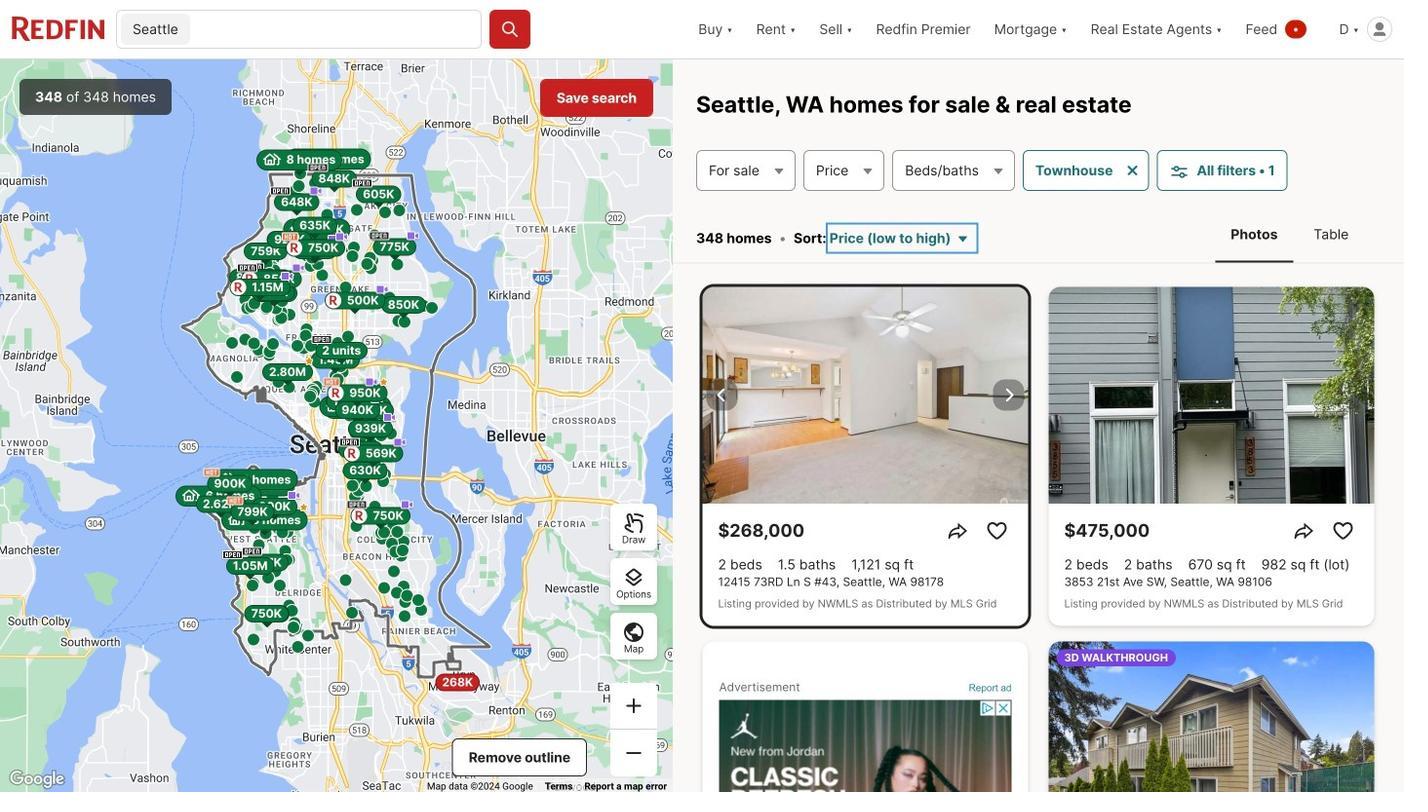 Task type: locate. For each thing, give the bounding box(es) containing it.
2 share home image from the left
[[1292, 520, 1316, 543]]

map region
[[0, 59, 673, 793]]

share home image for add home to favorites option
[[946, 520, 970, 543]]

1 horizontal spatial share home image
[[1292, 520, 1316, 543]]

google image
[[5, 767, 69, 793]]

tab list
[[1215, 206, 1381, 263]]

ad element
[[719, 700, 1012, 793]]

share home image
[[946, 520, 970, 543], [1292, 520, 1316, 543]]

1 add home to favorites image from the left
[[985, 520, 1009, 543]]

0 horizontal spatial share home image
[[946, 520, 970, 543]]

share home image left add home to favorites option
[[946, 520, 970, 543]]

share home image for add home to favorites checkbox
[[1292, 520, 1316, 543]]

None search field
[[194, 11, 481, 50]]

share home image left add home to favorites checkbox
[[1292, 520, 1316, 543]]

add home to favorites image
[[985, 520, 1009, 543], [1331, 520, 1355, 543]]

1 horizontal spatial add home to favorites image
[[1331, 520, 1355, 543]]

add home to favorites image inside option
[[985, 520, 1009, 543]]

submit search image
[[500, 20, 520, 39]]

add home to favorites image for add home to favorites option
[[985, 520, 1009, 543]]

1 share home image from the left
[[946, 520, 970, 543]]

add home to favorites image inside checkbox
[[1331, 520, 1355, 543]]

2 add home to favorites image from the left
[[1331, 520, 1355, 543]]

0 horizontal spatial add home to favorites image
[[985, 520, 1009, 543]]



Task type: describe. For each thing, give the bounding box(es) containing it.
previous image
[[710, 384, 734, 407]]

Add home to favorites checkbox
[[1328, 516, 1359, 547]]

add home to favorites image for add home to favorites checkbox
[[1331, 520, 1355, 543]]

advertisement image
[[692, 634, 1038, 793]]

next image
[[997, 384, 1020, 407]]

Add home to favorites checkbox
[[981, 516, 1013, 547]]



Task type: vqa. For each thing, say whether or not it's contained in the screenshot.
'menu bar'
no



